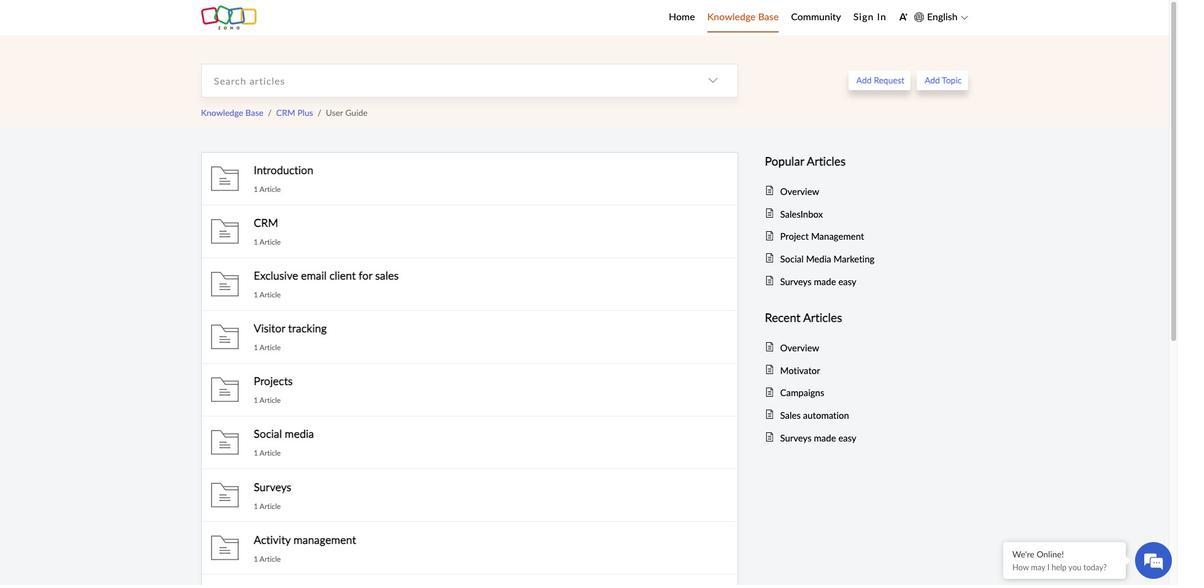 Task type: locate. For each thing, give the bounding box(es) containing it.
crm
[[276, 107, 295, 118], [254, 216, 278, 230]]

Search articles field
[[202, 64, 689, 97]]

1 down visitor
[[254, 343, 258, 353]]

surveys down sales
[[781, 432, 812, 444]]

1 horizontal spatial knowledge base
[[708, 10, 779, 23]]

add request link
[[849, 71, 911, 90]]

we're online! how may i help you today?
[[1013, 549, 1107, 573]]

surveys down media
[[781, 276, 812, 288]]

6 article from the top
[[260, 448, 281, 459]]

1 add from the left
[[857, 74, 872, 86]]

activity management link
[[254, 533, 356, 547]]

overview up the motivator
[[781, 342, 820, 354]]

project management
[[781, 230, 865, 243]]

overview link
[[781, 184, 956, 199], [781, 341, 956, 355]]

topic
[[942, 74, 962, 86]]

0 vertical spatial social
[[781, 253, 804, 265]]

1 for social media
[[254, 448, 258, 459]]

3 article from the top
[[260, 290, 281, 300]]

2 article from the top
[[260, 237, 281, 247]]

2 easy from the top
[[839, 432, 857, 444]]

1 down social media link
[[254, 448, 258, 459]]

1 1 article from the top
[[254, 184, 281, 195]]

1 vertical spatial surveys made easy link
[[781, 431, 956, 446]]

surveys
[[781, 276, 812, 288], [781, 432, 812, 444], [254, 480, 292, 495]]

1 article for visitor tracking
[[254, 343, 281, 353]]

1 down exclusive
[[254, 290, 258, 300]]

1 easy from the top
[[839, 276, 857, 288]]

social inside social media marketing 'link'
[[781, 253, 804, 265]]

0 vertical spatial easy
[[839, 276, 857, 288]]

base
[[759, 10, 779, 23], [246, 107, 264, 118]]

0 horizontal spatial knowledge base link
[[201, 107, 264, 118]]

article
[[260, 184, 281, 195], [260, 237, 281, 247], [260, 290, 281, 300], [260, 343, 281, 353], [260, 396, 281, 406], [260, 448, 281, 459], [260, 501, 281, 512], [260, 554, 281, 565]]

made for recent articles
[[814, 432, 837, 444]]

overview link up 'salesinbox' link
[[781, 184, 956, 199]]

6 1 from the top
[[254, 448, 258, 459]]

1 down surveys link
[[254, 501, 258, 512]]

visitor tracking link
[[254, 321, 327, 336]]

7 1 from the top
[[254, 501, 258, 512]]

community link
[[791, 3, 842, 31]]

plus
[[298, 107, 313, 118]]

1 for introduction
[[254, 184, 258, 195]]

crm link
[[254, 216, 278, 230]]

1 vertical spatial surveys
[[781, 432, 812, 444]]

easy
[[839, 276, 857, 288], [839, 432, 857, 444]]

4 1 from the top
[[254, 343, 258, 353]]

management
[[812, 230, 865, 243]]

2 made from the top
[[814, 432, 837, 444]]

1 vertical spatial social
[[254, 427, 282, 442]]

1 vertical spatial crm
[[254, 216, 278, 230]]

1 article
[[254, 184, 281, 195], [254, 237, 281, 247], [254, 290, 281, 300], [254, 343, 281, 353], [254, 396, 281, 406], [254, 448, 281, 459], [254, 501, 281, 512], [254, 554, 281, 565]]

1 article down visitor
[[254, 343, 281, 353]]

base left 'crm plus' link
[[246, 107, 264, 118]]

choose category image
[[708, 76, 718, 85]]

2 surveys made easy link from the top
[[781, 431, 956, 446]]

add left topic
[[925, 74, 941, 86]]

base for leftmost knowledge base link
[[246, 107, 264, 118]]

1 vertical spatial surveys made easy
[[781, 432, 857, 444]]

overview link for popular articles
[[781, 184, 956, 199]]

2 1 article from the top
[[254, 237, 281, 247]]

1 article for crm
[[254, 237, 281, 247]]

surveys made easy link
[[781, 274, 956, 289], [781, 431, 956, 446]]

1 vertical spatial made
[[814, 432, 837, 444]]

0 horizontal spatial social
[[254, 427, 282, 442]]

2 overview link from the top
[[781, 341, 956, 355]]

crm for crm plus
[[276, 107, 295, 118]]

1 article down social media link
[[254, 448, 281, 459]]

article down activity
[[260, 554, 281, 565]]

article down crm link
[[260, 237, 281, 247]]

0 vertical spatial surveys made easy
[[781, 276, 857, 288]]

easy down sales automation link
[[839, 432, 857, 444]]

surveys made easy for popular
[[781, 276, 857, 288]]

user
[[326, 107, 343, 118]]

1 surveys made easy link from the top
[[781, 274, 956, 289]]

1 article down surveys link
[[254, 501, 281, 512]]

add
[[857, 74, 872, 86], [925, 74, 941, 86]]

8 1 from the top
[[254, 554, 258, 565]]

1
[[254, 184, 258, 195], [254, 237, 258, 247], [254, 290, 258, 300], [254, 343, 258, 353], [254, 396, 258, 406], [254, 448, 258, 459], [254, 501, 258, 512], [254, 554, 258, 565]]

surveys made easy down media
[[781, 276, 857, 288]]

1 article from the top
[[260, 184, 281, 195]]

8 article from the top
[[260, 554, 281, 565]]

online!
[[1037, 549, 1065, 561]]

surveys made easy down 'sales automation'
[[781, 432, 857, 444]]

community
[[791, 10, 842, 23]]

4 1 article from the top
[[254, 343, 281, 353]]

knowledge base
[[708, 10, 779, 23], [201, 107, 264, 118]]

article down exclusive
[[260, 290, 281, 300]]

0 vertical spatial surveys
[[781, 276, 812, 288]]

5 1 article from the top
[[254, 396, 281, 406]]

6 1 article from the top
[[254, 448, 281, 459]]

1 horizontal spatial add
[[925, 74, 941, 86]]

base for knowledge base link to the top
[[759, 10, 779, 23]]

0 vertical spatial articles
[[807, 153, 846, 169]]

7 1 article from the top
[[254, 501, 281, 512]]

1 vertical spatial knowledge
[[201, 107, 243, 118]]

made
[[814, 276, 837, 288], [814, 432, 837, 444]]

overview link up the motivator link
[[781, 341, 956, 355]]

1 1 from the top
[[254, 184, 258, 195]]

social media marketing
[[781, 253, 875, 265]]

1 article down the projects link
[[254, 396, 281, 406]]

recent articles
[[765, 309, 843, 326]]

sales
[[375, 268, 399, 283]]

add left request
[[857, 74, 872, 86]]

5 1 from the top
[[254, 396, 258, 406]]

overview
[[781, 185, 820, 198], [781, 342, 820, 354]]

social media link
[[254, 427, 314, 442]]

client
[[330, 268, 356, 283]]

today?
[[1084, 562, 1107, 573]]

2 1 from the top
[[254, 237, 258, 247]]

surveys for recent
[[781, 432, 812, 444]]

sign
[[854, 10, 875, 23]]

crm up exclusive
[[254, 216, 278, 230]]

surveys made easy link down social media marketing 'link' at the right top of page
[[781, 274, 956, 289]]

1 down crm link
[[254, 237, 258, 247]]

how
[[1013, 562, 1030, 573]]

1 vertical spatial base
[[246, 107, 264, 118]]

easy for popular articles
[[839, 276, 857, 288]]

1 article for activity management
[[254, 554, 281, 565]]

0 vertical spatial surveys made easy link
[[781, 274, 956, 289]]

social
[[781, 253, 804, 265], [254, 427, 282, 442]]

1 for activity management
[[254, 554, 258, 565]]

you
[[1069, 562, 1082, 573]]

exclusive
[[254, 268, 298, 283]]

article for surveys
[[260, 501, 281, 512]]

salesinbox link
[[781, 207, 956, 221]]

knowledge for leftmost knowledge base link
[[201, 107, 243, 118]]

1 overview link from the top
[[781, 184, 956, 199]]

motivator link
[[781, 363, 956, 378]]

3 1 from the top
[[254, 290, 258, 300]]

article for introduction
[[260, 184, 281, 195]]

activity
[[254, 533, 291, 547]]

exclusive email client for sales
[[254, 268, 399, 283]]

0 vertical spatial knowledge
[[708, 10, 756, 23]]

crm plus
[[276, 107, 313, 118]]

crm for crm
[[254, 216, 278, 230]]

user preference element
[[899, 8, 909, 27]]

2 add from the left
[[925, 74, 941, 86]]

0 vertical spatial base
[[759, 10, 779, 23]]

made down automation
[[814, 432, 837, 444]]

1 vertical spatial overview
[[781, 342, 820, 354]]

1 vertical spatial articles
[[804, 309, 843, 326]]

article down introduction
[[260, 184, 281, 195]]

7 article from the top
[[260, 501, 281, 512]]

campaigns link
[[781, 386, 956, 400]]

1 down the projects link
[[254, 396, 258, 406]]

3 1 article from the top
[[254, 290, 281, 300]]

overview up salesinbox
[[781, 185, 820, 198]]

social left media
[[254, 427, 282, 442]]

1 for crm
[[254, 237, 258, 247]]

knowledge base link
[[708, 3, 779, 31], [201, 107, 264, 118]]

1 surveys made easy from the top
[[781, 276, 857, 288]]

knowledge for knowledge base link to the top
[[708, 10, 756, 23]]

0 vertical spatial crm
[[276, 107, 295, 118]]

projects link
[[254, 374, 293, 389]]

made down social media marketing on the top right
[[814, 276, 837, 288]]

surveys up activity
[[254, 480, 292, 495]]

1 horizontal spatial knowledge base link
[[708, 3, 779, 31]]

1 down activity
[[254, 554, 258, 565]]

0 vertical spatial overview
[[781, 185, 820, 198]]

8 1 article from the top
[[254, 554, 281, 565]]

0 horizontal spatial knowledge
[[201, 107, 243, 118]]

sales
[[781, 410, 801, 422]]

base left the community
[[759, 10, 779, 23]]

1 overview from the top
[[781, 185, 820, 198]]

1 article down activity
[[254, 554, 281, 565]]

social down project
[[781, 253, 804, 265]]

add request
[[857, 74, 905, 86]]

knowledge
[[708, 10, 756, 23], [201, 107, 243, 118]]

easy down marketing
[[839, 276, 857, 288]]

articles
[[807, 153, 846, 169], [804, 309, 843, 326]]

2 overview from the top
[[781, 342, 820, 354]]

english
[[928, 10, 958, 23]]

surveys made easy
[[781, 276, 857, 288], [781, 432, 857, 444]]

1 vertical spatial overview link
[[781, 341, 956, 355]]

1 for projects
[[254, 396, 258, 406]]

5 article from the top
[[260, 396, 281, 406]]

article down social media link
[[260, 448, 281, 459]]

1 for exclusive email client for sales
[[254, 290, 258, 300]]

1 horizontal spatial social
[[781, 253, 804, 265]]

home
[[669, 10, 695, 23]]

sales automation
[[781, 410, 850, 422]]

1 down introduction
[[254, 184, 258, 195]]

0 vertical spatial overview link
[[781, 184, 956, 199]]

article for exclusive email client for sales
[[260, 290, 281, 300]]

easy for recent articles
[[839, 432, 857, 444]]

management
[[294, 533, 356, 547]]

0 horizontal spatial add
[[857, 74, 872, 86]]

1 vertical spatial knowledge base
[[201, 107, 264, 118]]

1 vertical spatial easy
[[839, 432, 857, 444]]

1 article down crm link
[[254, 237, 281, 247]]

1 made from the top
[[814, 276, 837, 288]]

user guide
[[326, 107, 368, 118]]

crm left plus
[[276, 107, 295, 118]]

articles right the recent
[[804, 309, 843, 326]]

article down surveys link
[[260, 501, 281, 512]]

i
[[1048, 562, 1050, 573]]

articles inside recent articles "heading"
[[804, 309, 843, 326]]

tracking
[[288, 321, 327, 336]]

articles inside popular articles heading
[[807, 153, 846, 169]]

0 horizontal spatial base
[[246, 107, 264, 118]]

projects
[[254, 374, 293, 389]]

1 article for introduction
[[254, 184, 281, 195]]

1 horizontal spatial knowledge
[[708, 10, 756, 23]]

1 horizontal spatial base
[[759, 10, 779, 23]]

project
[[781, 230, 809, 243]]

media
[[807, 253, 832, 265]]

article down visitor
[[260, 343, 281, 353]]

4 article from the top
[[260, 343, 281, 353]]

surveys made easy link down sales automation link
[[781, 431, 956, 446]]

social media
[[254, 427, 314, 442]]

0 vertical spatial made
[[814, 276, 837, 288]]

campaigns
[[781, 387, 825, 399]]

motivator
[[781, 364, 821, 377]]

articles right popular
[[807, 153, 846, 169]]

1 article down introduction
[[254, 184, 281, 195]]

activity management
[[254, 533, 356, 547]]

1 vertical spatial knowledge base link
[[201, 107, 264, 118]]

2 surveys made easy from the top
[[781, 432, 857, 444]]

in
[[878, 10, 887, 23]]

article down the projects link
[[260, 396, 281, 406]]

1 article down exclusive
[[254, 290, 281, 300]]



Task type: vqa. For each thing, say whether or not it's contained in the screenshot.
SURVEYS link
yes



Task type: describe. For each thing, give the bounding box(es) containing it.
we're
[[1013, 549, 1035, 561]]

article for social media
[[260, 448, 281, 459]]

project management link
[[781, 229, 956, 244]]

exclusive email client for sales link
[[254, 268, 399, 283]]

surveys made easy link for recent articles
[[781, 431, 956, 446]]

1 for surveys
[[254, 501, 258, 512]]

home link
[[669, 3, 695, 31]]

article for projects
[[260, 396, 281, 406]]

add topic
[[925, 74, 962, 86]]

recent articles heading
[[765, 309, 956, 328]]

visitor
[[254, 321, 285, 336]]

add for add request
[[857, 74, 872, 86]]

0 horizontal spatial knowledge base
[[201, 107, 264, 118]]

salesinbox
[[781, 208, 823, 220]]

0 vertical spatial knowledge base
[[708, 10, 779, 23]]

overview for recent
[[781, 342, 820, 354]]

1 article for surveys
[[254, 501, 281, 512]]

popular
[[765, 153, 805, 169]]

sign in
[[854, 10, 887, 23]]

1 article for projects
[[254, 396, 281, 406]]

social for social media
[[254, 427, 282, 442]]

overview for popular
[[781, 185, 820, 198]]

1 article for exclusive email client for sales
[[254, 290, 281, 300]]

media
[[285, 427, 314, 442]]

request
[[874, 74, 905, 86]]

add topic link
[[917, 71, 968, 90]]

article for crm
[[260, 237, 281, 247]]

visitor tracking
[[254, 321, 327, 336]]

article for activity management
[[260, 554, 281, 565]]

email
[[301, 268, 327, 283]]

choose category element
[[689, 64, 738, 97]]

1 article for social media
[[254, 448, 281, 459]]

crm plus link
[[276, 107, 313, 118]]

user preference image
[[899, 12, 909, 21]]

sales automation link
[[781, 408, 956, 423]]

popular articles
[[765, 153, 846, 169]]

surveys made easy for recent
[[781, 432, 857, 444]]

introduction
[[254, 163, 314, 177]]

guide
[[345, 107, 368, 118]]

made for popular articles
[[814, 276, 837, 288]]

surveys for popular
[[781, 276, 812, 288]]

automation
[[804, 410, 850, 422]]

social for social media marketing
[[781, 253, 804, 265]]

0 vertical spatial knowledge base link
[[708, 3, 779, 31]]

help
[[1052, 562, 1067, 573]]

may
[[1032, 562, 1046, 573]]

popular articles heading
[[765, 152, 956, 171]]

recent
[[765, 309, 801, 326]]

article for visitor tracking
[[260, 343, 281, 353]]

social media marketing link
[[781, 252, 956, 266]]

articles for popular articles
[[807, 153, 846, 169]]

surveys link
[[254, 480, 292, 495]]

surveys made easy link for popular articles
[[781, 274, 956, 289]]

1 for visitor tracking
[[254, 343, 258, 353]]

articles for recent articles
[[804, 309, 843, 326]]

2 vertical spatial surveys
[[254, 480, 292, 495]]

for
[[359, 268, 373, 283]]

marketing
[[834, 253, 875, 265]]

introduction link
[[254, 163, 314, 177]]

add for add topic
[[925, 74, 941, 86]]

overview link for recent articles
[[781, 341, 956, 355]]

choose languages element
[[915, 9, 968, 25]]



